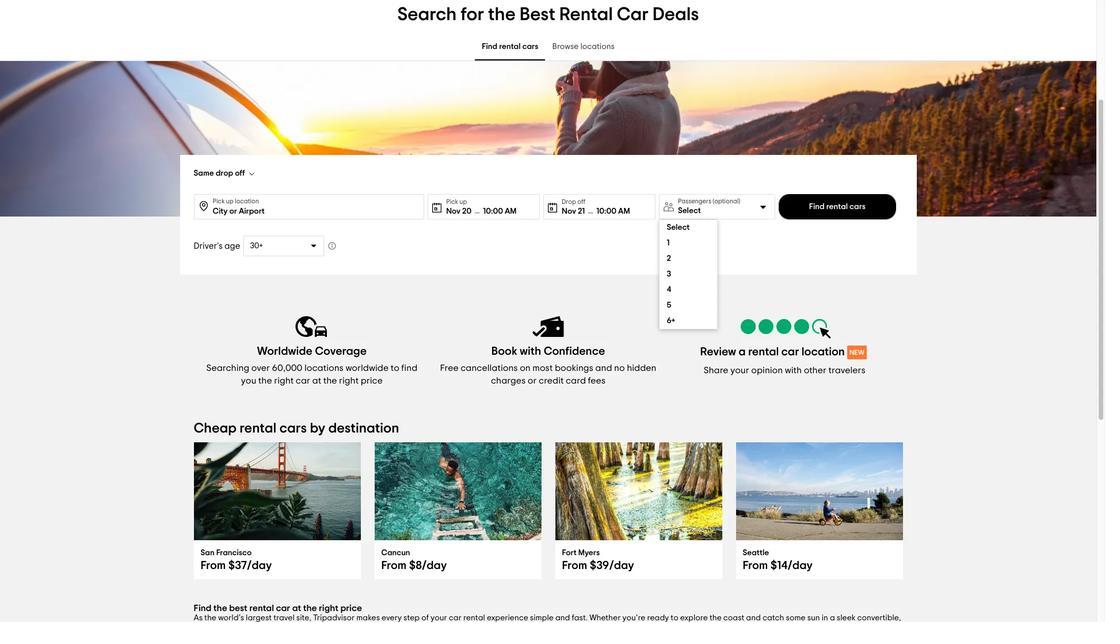 Task type: locate. For each thing, give the bounding box(es) containing it.
1 horizontal spatial locations
[[581, 43, 615, 51]]

locations
[[581, 43, 615, 51], [305, 363, 344, 373]]

1 vertical spatial find rental cars
[[810, 203, 866, 211]]

0 horizontal spatial 10:00 am
[[483, 207, 517, 215]]

worldwide coverage
[[257, 346, 367, 357]]

10:00 am right 21
[[597, 207, 630, 215]]

2 from from the left
[[382, 560, 407, 571]]

0 vertical spatial price
[[361, 376, 383, 385]]

drop
[[562, 198, 576, 205]]

$37
[[228, 560, 247, 571]]

locations down worldwide coverage
[[305, 363, 344, 373]]

1 horizontal spatial find rental cars
[[810, 203, 866, 211]]

over
[[252, 363, 270, 373]]

location up other
[[802, 346, 845, 358]]

1 from from the left
[[201, 560, 226, 571]]

price inside searching over 60,000 locations worldwide to find you the right car at the right price
[[361, 376, 383, 385]]

0 vertical spatial locations
[[581, 43, 615, 51]]

1 horizontal spatial at
[[312, 376, 321, 385]]

review a rental car location new
[[701, 346, 865, 358]]

1 horizontal spatial find
[[482, 43, 498, 51]]

0 horizontal spatial location
[[235, 198, 259, 204]]

hidden
[[627, 363, 657, 373]]

1 nov from the left
[[446, 207, 461, 215]]

deals
[[653, 5, 699, 24]]

0 horizontal spatial up
[[226, 198, 234, 204]]

1 horizontal spatial up
[[460, 198, 467, 205]]

10:00 right 20
[[483, 207, 503, 215]]

from down seattle
[[743, 560, 769, 571]]

21
[[578, 207, 585, 215]]

0 horizontal spatial pick
[[213, 198, 225, 204]]

/day inside seattle from $14 /day
[[788, 560, 813, 571]]

1 vertical spatial at
[[292, 604, 301, 613]]

0 horizontal spatial car
[[276, 604, 290, 613]]

4 from from the left
[[743, 560, 769, 571]]

am right 20
[[505, 207, 517, 215]]

from down "san"
[[201, 560, 226, 571]]

2 up from the left
[[460, 198, 467, 205]]

/day inside san francisco from $37 /day
[[247, 560, 272, 571]]

share your opinion with other travelers
[[704, 366, 866, 375]]

10:00 am for nov 21
[[597, 207, 630, 215]]

driver's
[[194, 242, 223, 250]]

1 horizontal spatial pick
[[446, 198, 458, 205]]

bookings
[[555, 363, 594, 373]]

am for 21
[[619, 207, 630, 215]]

location
[[235, 198, 259, 204], [802, 346, 845, 358]]

pick up location
[[213, 198, 259, 204]]

1 horizontal spatial nov
[[562, 207, 576, 215]]

0 horizontal spatial nov
[[446, 207, 461, 215]]

0 vertical spatial select
[[678, 207, 701, 215]]

4
[[667, 286, 671, 294]]

the
[[488, 5, 516, 24], [258, 376, 272, 385], [323, 376, 337, 385], [214, 604, 227, 613], [303, 604, 317, 613]]

1 vertical spatial off
[[578, 198, 586, 205]]

up for drop off
[[226, 198, 234, 204]]

0 horizontal spatial cars
[[280, 422, 307, 435]]

0 horizontal spatial am
[[505, 207, 517, 215]]

1 horizontal spatial off
[[578, 198, 586, 205]]

with down "review a rental car location new"
[[785, 366, 802, 375]]

cheap
[[194, 422, 237, 435]]

car right best
[[276, 604, 290, 613]]

1 pick from the left
[[213, 198, 225, 204]]

0 vertical spatial at
[[312, 376, 321, 385]]

1 horizontal spatial with
[[785, 366, 802, 375]]

20
[[463, 207, 472, 215]]

worldwide
[[257, 346, 313, 357]]

1
[[667, 239, 670, 247]]

same drop off
[[194, 169, 245, 177]]

2 horizontal spatial car
[[782, 346, 800, 358]]

1 vertical spatial select
[[667, 223, 690, 232]]

2 horizontal spatial find
[[810, 203, 825, 211]]

2 pick from the left
[[446, 198, 458, 205]]

4 /day from the left
[[788, 560, 813, 571]]

1 vertical spatial cars
[[850, 203, 866, 211]]

(optional)
[[713, 198, 741, 204]]

with
[[520, 346, 542, 357], [785, 366, 802, 375]]

nov
[[446, 207, 461, 215], [562, 207, 576, 215]]

searching
[[206, 363, 249, 373]]

3 from from the left
[[562, 560, 588, 571]]

select up the 1
[[667, 223, 690, 232]]

with up on
[[520, 346, 542, 357]]

1 am from the left
[[505, 207, 517, 215]]

rental
[[499, 43, 521, 51], [827, 203, 848, 211], [749, 346, 779, 358], [240, 422, 277, 435], [250, 604, 274, 613]]

price
[[361, 376, 383, 385], [341, 604, 362, 613]]

2 10:00 am from the left
[[597, 207, 630, 215]]

1 10:00 am from the left
[[483, 207, 517, 215]]

0 horizontal spatial right
[[274, 376, 294, 385]]

drop off
[[562, 198, 586, 205]]

0 vertical spatial with
[[520, 346, 542, 357]]

0 horizontal spatial at
[[292, 604, 301, 613]]

free cancellations on most bookings and no hidden charges or credit card fees
[[440, 363, 657, 385]]

1 vertical spatial find
[[810, 203, 825, 211]]

car
[[782, 346, 800, 358], [296, 376, 310, 385], [276, 604, 290, 613]]

car up share your opinion with other travelers
[[782, 346, 800, 358]]

coverage
[[315, 346, 367, 357]]

2 nov from the left
[[562, 207, 576, 215]]

10:00 am right 20
[[483, 207, 517, 215]]

1 vertical spatial locations
[[305, 363, 344, 373]]

from inside cancun from $8 /day
[[382, 560, 407, 571]]

francisco
[[216, 549, 252, 557]]

up up 20
[[460, 198, 467, 205]]

off right drop
[[235, 169, 245, 177]]

10:00 am
[[483, 207, 517, 215], [597, 207, 630, 215]]

find
[[482, 43, 498, 51], [810, 203, 825, 211], [194, 604, 212, 613]]

from down cancun
[[382, 560, 407, 571]]

and
[[596, 363, 613, 373]]

2 am from the left
[[619, 207, 630, 215]]

2 10:00 from the left
[[597, 207, 617, 215]]

cars
[[523, 43, 539, 51], [850, 203, 866, 211], [280, 422, 307, 435]]

1 10:00 from the left
[[483, 207, 503, 215]]

location down "same drop off"
[[235, 198, 259, 204]]

/day inside cancun from $8 /day
[[422, 560, 447, 571]]

car down 60,000
[[296, 376, 310, 385]]

new
[[850, 349, 865, 356]]

3 /day from the left
[[610, 560, 635, 571]]

2 vertical spatial find
[[194, 604, 212, 613]]

nov down pick up
[[446, 207, 461, 215]]

up down drop
[[226, 198, 234, 204]]

travelers
[[829, 366, 866, 375]]

0 horizontal spatial 10:00
[[483, 207, 503, 215]]

1 vertical spatial car
[[296, 376, 310, 385]]

10:00 for 21
[[597, 207, 617, 215]]

book with confidence
[[492, 346, 605, 357]]

1 horizontal spatial car
[[296, 376, 310, 385]]

10:00 for 20
[[483, 207, 503, 215]]

am
[[505, 207, 517, 215], [619, 207, 630, 215]]

up for nov 21
[[460, 198, 467, 205]]

up
[[226, 198, 234, 204], [460, 198, 467, 205]]

car inside searching over 60,000 locations worldwide to find you the right car at the right price
[[296, 376, 310, 385]]

browse locations
[[553, 43, 615, 51]]

on
[[520, 363, 531, 373]]

seattle from $14 /day
[[743, 549, 813, 571]]

pick
[[213, 198, 225, 204], [446, 198, 458, 205]]

cancun from $8 /day
[[382, 549, 447, 571]]

from down fort
[[562, 560, 588, 571]]

1 horizontal spatial location
[[802, 346, 845, 358]]

from
[[201, 560, 226, 571], [382, 560, 407, 571], [562, 560, 588, 571], [743, 560, 769, 571]]

find rental cars button
[[779, 194, 896, 219]]

at inside searching over 60,000 locations worldwide to find you the right car at the right price
[[312, 376, 321, 385]]

passengers (optional) select
[[678, 198, 741, 215]]

0 vertical spatial cars
[[523, 43, 539, 51]]

locations right browse
[[581, 43, 615, 51]]

off up 21
[[578, 198, 586, 205]]

2 /day from the left
[[422, 560, 447, 571]]

2 horizontal spatial cars
[[850, 203, 866, 211]]

1 /day from the left
[[247, 560, 272, 571]]

select down 'passengers'
[[678, 207, 701, 215]]

pick up nov 20
[[446, 198, 458, 205]]

1 horizontal spatial am
[[619, 207, 630, 215]]

0 horizontal spatial locations
[[305, 363, 344, 373]]

1 vertical spatial price
[[341, 604, 362, 613]]

/day
[[247, 560, 272, 571], [422, 560, 447, 571], [610, 560, 635, 571], [788, 560, 813, 571]]

0 horizontal spatial find rental cars
[[482, 43, 539, 51]]

search for the best rental car deals
[[398, 5, 699, 24]]

1 horizontal spatial 10:00
[[597, 207, 617, 215]]

1 vertical spatial location
[[802, 346, 845, 358]]

0 vertical spatial find
[[482, 43, 498, 51]]

1 horizontal spatial 10:00 am
[[597, 207, 630, 215]]

nov 20
[[446, 207, 472, 215]]

10:00 right 21
[[597, 207, 617, 215]]

am right 21
[[619, 207, 630, 215]]

1 up from the left
[[226, 198, 234, 204]]

from inside seattle from $14 /day
[[743, 560, 769, 571]]

10:00
[[483, 207, 503, 215], [597, 207, 617, 215]]

find rental cars inside 'button'
[[810, 203, 866, 211]]

find rental cars
[[482, 43, 539, 51], [810, 203, 866, 211]]

same
[[194, 169, 214, 177]]

san francisco from $37 /day
[[201, 549, 272, 571]]

right
[[274, 376, 294, 385], [339, 376, 359, 385], [319, 604, 339, 613]]

City or Airport text field
[[213, 195, 419, 218]]

nov down drop
[[562, 207, 576, 215]]

best
[[229, 604, 248, 613]]

pick down "same drop off"
[[213, 198, 225, 204]]

0 vertical spatial off
[[235, 169, 245, 177]]

at
[[312, 376, 321, 385], [292, 604, 301, 613]]

destination
[[329, 422, 399, 435]]



Task type: describe. For each thing, give the bounding box(es) containing it.
0 vertical spatial find rental cars
[[482, 43, 539, 51]]

you
[[241, 376, 256, 385]]

fort
[[562, 549, 577, 557]]

passengers
[[678, 198, 712, 204]]

2 vertical spatial car
[[276, 604, 290, 613]]

drop
[[216, 169, 233, 177]]

other
[[804, 366, 827, 375]]

5
[[667, 301, 671, 309]]

1 vertical spatial with
[[785, 366, 802, 375]]

2 horizontal spatial right
[[339, 376, 359, 385]]

fort myers from $39 /day
[[562, 549, 635, 571]]

0 horizontal spatial find
[[194, 604, 212, 613]]

myers
[[579, 549, 600, 557]]

1 horizontal spatial right
[[319, 604, 339, 613]]

10:00 am for nov 20
[[483, 207, 517, 215]]

no
[[615, 363, 625, 373]]

6+
[[667, 317, 675, 325]]

0 vertical spatial car
[[782, 346, 800, 358]]

search
[[398, 5, 457, 24]]

1 2 3 4 5 6+
[[667, 239, 675, 325]]

cheap rental cars by destination
[[194, 422, 399, 435]]

/day inside fort myers from $39 /day
[[610, 560, 635, 571]]

car
[[617, 5, 649, 24]]

share
[[704, 366, 729, 375]]

review
[[701, 346, 737, 358]]

seattle
[[743, 549, 770, 557]]

most
[[533, 363, 553, 373]]

to
[[391, 363, 400, 373]]

or
[[528, 376, 537, 385]]

confidence
[[544, 346, 605, 357]]

best
[[520, 5, 556, 24]]

0 horizontal spatial with
[[520, 346, 542, 357]]

nov 21
[[562, 207, 585, 215]]

cancellations
[[461, 363, 518, 373]]

from inside san francisco from $37 /day
[[201, 560, 226, 571]]

browse
[[553, 43, 579, 51]]

0 horizontal spatial off
[[235, 169, 245, 177]]

pick up
[[446, 198, 467, 205]]

searching over 60,000 locations worldwide to find you the right car at the right price
[[206, 363, 418, 385]]

$14
[[771, 560, 788, 571]]

0 vertical spatial location
[[235, 198, 259, 204]]

rental inside 'button'
[[827, 203, 848, 211]]

locations inside searching over 60,000 locations worldwide to find you the right car at the right price
[[305, 363, 344, 373]]

rental
[[560, 5, 613, 24]]

2 vertical spatial cars
[[280, 422, 307, 435]]

select inside passengers (optional) select
[[678, 207, 701, 215]]

2
[[667, 255, 671, 263]]

nov for nov 20
[[446, 207, 461, 215]]

nov for nov 21
[[562, 207, 576, 215]]

by
[[310, 422, 326, 435]]

for
[[461, 5, 485, 24]]

pick for drop off
[[213, 198, 225, 204]]

am for 20
[[505, 207, 517, 215]]

opinion
[[752, 366, 783, 375]]

find the best rental car at the right price
[[194, 604, 362, 613]]

age
[[225, 242, 240, 250]]

san
[[201, 549, 215, 557]]

from inside fort myers from $39 /day
[[562, 560, 588, 571]]

find inside 'button'
[[810, 203, 825, 211]]

3
[[667, 270, 671, 278]]

card
[[566, 376, 586, 385]]

a
[[739, 346, 746, 358]]

credit
[[539, 376, 564, 385]]

30+
[[250, 242, 263, 250]]

cancun
[[382, 549, 410, 557]]

1 horizontal spatial cars
[[523, 43, 539, 51]]

free
[[440, 363, 459, 373]]

pick for nov 21
[[446, 198, 458, 205]]

worldwide
[[346, 363, 389, 373]]

$39
[[590, 560, 610, 571]]

$8
[[409, 560, 422, 571]]

60,000
[[272, 363, 303, 373]]

charges
[[491, 376, 526, 385]]

find
[[402, 363, 418, 373]]

your
[[731, 366, 750, 375]]

fees
[[588, 376, 606, 385]]

driver's age
[[194, 242, 240, 250]]

cars inside find rental cars 'button'
[[850, 203, 866, 211]]

book
[[492, 346, 518, 357]]



Task type: vqa. For each thing, say whether or not it's contained in the screenshot.


